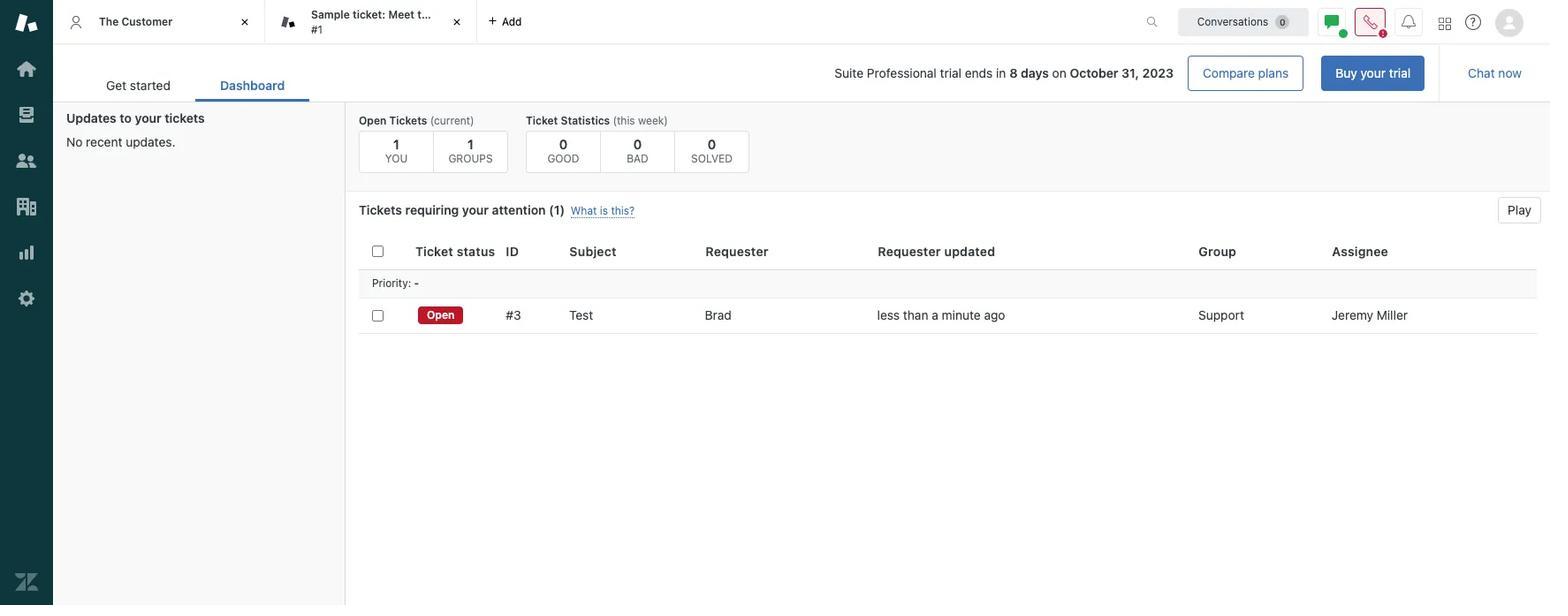 Task type: locate. For each thing, give the bounding box(es) containing it.
is
[[600, 204, 608, 218]]

trial for your
[[1390, 65, 1411, 80]]

attention
[[492, 202, 546, 218]]

good
[[548, 152, 580, 165]]

get
[[106, 78, 127, 93]]

zendesk image
[[15, 571, 38, 594]]

0 for 0 good
[[559, 136, 568, 152]]

1 requester from the left
[[706, 244, 769, 259]]

0 down the (this
[[634, 136, 642, 152]]

open inside grid
[[427, 309, 455, 322]]

1 horizontal spatial open
[[427, 309, 455, 322]]

your inside updates to your tickets no recent updates.
[[135, 111, 162, 126]]

open down ticket status
[[427, 309, 455, 322]]

1 inside 1 you
[[393, 136, 400, 152]]

recent
[[86, 134, 122, 149]]

0 vertical spatial tickets
[[390, 114, 427, 127]]

1 down open tickets (current)
[[393, 136, 400, 152]]

compare
[[1203, 65, 1256, 80]]

0 horizontal spatial 0
[[559, 136, 568, 152]]

play button
[[1499, 197, 1542, 224]]

1 horizontal spatial 1
[[468, 136, 474, 152]]

close image right the the
[[448, 13, 466, 31]]

2 vertical spatial your
[[462, 202, 489, 218]]

priority
[[372, 277, 408, 290]]

1 trial from the left
[[940, 65, 962, 80]]

open
[[359, 114, 387, 127], [427, 309, 455, 322]]

get started image
[[15, 57, 38, 80]]

buy your trial button
[[1322, 56, 1426, 91]]

trial inside button
[[1390, 65, 1411, 80]]

October 31, 2023 text field
[[1070, 65, 1174, 80]]

3 0 from the left
[[708, 136, 717, 152]]

ticket for ticket statistics (this week)
[[526, 114, 558, 127]]

this?
[[611, 204, 635, 218]]

miller
[[1377, 308, 1409, 323]]

0 right 0 bad
[[708, 136, 717, 152]]

bad
[[627, 152, 649, 165]]

0 horizontal spatial open
[[359, 114, 387, 127]]

2 0 from the left
[[634, 136, 642, 152]]

your right "to"
[[135, 111, 162, 126]]

section
[[324, 56, 1426, 91]]

1 horizontal spatial your
[[462, 202, 489, 218]]

dashboard
[[220, 78, 285, 93]]

started
[[130, 78, 171, 93]]

to
[[120, 111, 132, 126]]

your up status
[[462, 202, 489, 218]]

requester up brad
[[706, 244, 769, 259]]

organizations image
[[15, 195, 38, 218]]

tickets
[[165, 111, 205, 126]]

plans
[[1259, 65, 1289, 80]]

ticket inside grid
[[416, 244, 454, 259]]

1 horizontal spatial trial
[[1390, 65, 1411, 80]]

1 horizontal spatial 0
[[634, 136, 642, 152]]

main element
[[0, 0, 53, 606]]

None checkbox
[[372, 310, 384, 321]]

chat now button
[[1455, 56, 1537, 91]]

week)
[[638, 114, 668, 127]]

tickets up select all tickets option
[[359, 202, 402, 218]]

0 vertical spatial ticket
[[526, 114, 558, 127]]

close image up dashboard
[[236, 13, 254, 31]]

1 horizontal spatial ticket
[[526, 114, 558, 127]]

(current)
[[430, 114, 475, 127]]

2 horizontal spatial your
[[1361, 65, 1387, 80]]

0 horizontal spatial close image
[[236, 13, 254, 31]]

trial left ends
[[940, 65, 962, 80]]

admin image
[[15, 287, 38, 310]]

1 left "what"
[[554, 202, 560, 218]]

1 close image from the left
[[236, 13, 254, 31]]

2 requester from the left
[[878, 244, 942, 259]]

october
[[1070, 65, 1119, 80]]

tabs tab list
[[53, 0, 1128, 44]]

statistics
[[561, 114, 610, 127]]

grid
[[346, 234, 1551, 606]]

trial down "notifications" image
[[1390, 65, 1411, 80]]

requester for requester
[[706, 244, 769, 259]]

trial
[[940, 65, 962, 80], [1390, 65, 1411, 80]]

0 horizontal spatial trial
[[940, 65, 962, 80]]

tab
[[265, 0, 477, 44]]

your right buy
[[1361, 65, 1387, 80]]

tickets
[[390, 114, 427, 127], [359, 202, 402, 218]]

0 vertical spatial your
[[1361, 65, 1387, 80]]

1 horizontal spatial requester
[[878, 244, 942, 259]]

tickets requiring your attention ( 1 ) what is this?
[[359, 202, 635, 218]]

1 vertical spatial open
[[427, 309, 455, 322]]

tickets up 1 you
[[390, 114, 427, 127]]

support
[[1199, 308, 1245, 323]]

#1
[[311, 23, 323, 36]]

2 trial from the left
[[1390, 65, 1411, 80]]

sample ticket: meet the ticket #1
[[311, 8, 467, 36]]

add
[[502, 15, 522, 28]]

close image for tab containing sample ticket: meet the ticket
[[448, 13, 466, 31]]

1 groups
[[449, 136, 493, 165]]

your
[[1361, 65, 1387, 80], [135, 111, 162, 126], [462, 202, 489, 218]]

0 down statistics
[[559, 136, 568, 152]]

close image inside tab
[[448, 13, 466, 31]]

open up 1 you
[[359, 114, 387, 127]]

requester left updated
[[878, 244, 942, 259]]

you
[[385, 152, 408, 165]]

0 horizontal spatial ticket
[[416, 244, 454, 259]]

zendesk support image
[[15, 11, 38, 34]]

)
[[560, 202, 565, 218]]

suite professional trial ends in 8 days on october 31, 2023
[[835, 65, 1174, 80]]

trial for professional
[[940, 65, 962, 80]]

updates
[[66, 111, 117, 126]]

0 horizontal spatial 1
[[393, 136, 400, 152]]

1 horizontal spatial close image
[[448, 13, 466, 31]]

section containing suite professional trial ends in
[[324, 56, 1426, 91]]

1 inside the 1 groups
[[468, 136, 474, 152]]

1 vertical spatial ticket
[[416, 244, 454, 259]]

1 0 from the left
[[559, 136, 568, 152]]

ticket up 0 good
[[526, 114, 558, 127]]

close image
[[236, 13, 254, 31], [448, 13, 466, 31]]

assignee
[[1333, 244, 1389, 259]]

grid containing ticket status
[[346, 234, 1551, 606]]

ticket up the -
[[416, 244, 454, 259]]

2 close image from the left
[[448, 13, 466, 31]]

less
[[878, 308, 900, 323]]

get started
[[106, 78, 171, 93]]

0 horizontal spatial your
[[135, 111, 162, 126]]

brad
[[705, 308, 732, 323]]

0
[[559, 136, 568, 152], [634, 136, 642, 152], [708, 136, 717, 152]]

0 inside 0 bad
[[634, 136, 642, 152]]

0 inside 0 solved
[[708, 136, 717, 152]]

ticket
[[526, 114, 558, 127], [416, 244, 454, 259]]

1 down (current)
[[468, 136, 474, 152]]

(this
[[613, 114, 635, 127]]

conversations button
[[1179, 8, 1310, 36]]

tab list containing get started
[[81, 69, 310, 102]]

ticket
[[437, 8, 467, 21]]

in
[[997, 65, 1007, 80]]

0 inside 0 good
[[559, 136, 568, 152]]

updates to your tickets no recent updates.
[[66, 111, 205, 149]]

2 horizontal spatial 0
[[708, 136, 717, 152]]

play
[[1509, 202, 1532, 218]]

0 vertical spatial open
[[359, 114, 387, 127]]

tab list
[[81, 69, 310, 102]]

1 vertical spatial your
[[135, 111, 162, 126]]

#3
[[506, 308, 521, 323]]

1 for 1 groups
[[468, 136, 474, 152]]

add button
[[477, 0, 533, 43]]

close image inside the customer tab
[[236, 13, 254, 31]]

0 horizontal spatial requester
[[706, 244, 769, 259]]

updates.
[[126, 134, 176, 149]]

open tickets (current)
[[359, 114, 475, 127]]



Task type: vqa. For each thing, say whether or not it's contained in the screenshot.
FILTER YOUR TICKET QUEUE
no



Task type: describe. For each thing, give the bounding box(es) containing it.
your for tickets requiring your attention
[[462, 202, 489, 218]]

1 for 1 you
[[393, 136, 400, 152]]

customer
[[122, 15, 173, 28]]

minute
[[942, 308, 981, 323]]

notifications image
[[1402, 15, 1417, 29]]

the customer tab
[[53, 0, 265, 44]]

customers image
[[15, 149, 38, 172]]

0 for 0 solved
[[708, 136, 717, 152]]

2 horizontal spatial 1
[[554, 202, 560, 218]]

requester for requester updated
[[878, 244, 942, 259]]

get help image
[[1466, 14, 1482, 30]]

the
[[418, 8, 435, 21]]

8
[[1010, 65, 1018, 80]]

than
[[904, 308, 929, 323]]

test
[[569, 308, 594, 323]]

0 bad
[[627, 136, 649, 165]]

solved
[[692, 152, 733, 165]]

status
[[457, 244, 496, 259]]

chat now
[[1469, 65, 1523, 80]]

chat
[[1469, 65, 1496, 80]]

requiring
[[405, 202, 459, 218]]

sample
[[311, 8, 350, 21]]

what
[[571, 204, 597, 218]]

open for open tickets (current)
[[359, 114, 387, 127]]

priority : -
[[372, 277, 419, 290]]

get started tab
[[81, 69, 195, 102]]

1 vertical spatial tickets
[[359, 202, 402, 218]]

buy your trial
[[1336, 65, 1411, 80]]

tab containing sample ticket: meet the ticket
[[265, 0, 477, 44]]

groups
[[449, 152, 493, 165]]

compare plans button
[[1188, 56, 1304, 91]]

1 you
[[385, 136, 408, 165]]

jeremy
[[1332, 308, 1374, 323]]

now
[[1499, 65, 1523, 80]]

Select All Tickets checkbox
[[372, 246, 384, 258]]

conversations
[[1198, 15, 1269, 28]]

0 good
[[548, 136, 580, 165]]

buy
[[1336, 65, 1358, 80]]

reporting image
[[15, 241, 38, 264]]

on
[[1053, 65, 1067, 80]]

meet
[[389, 8, 415, 21]]

close image for the customer tab
[[236, 13, 254, 31]]

0 solved
[[692, 136, 733, 165]]

ticket status
[[416, 244, 496, 259]]

2023
[[1143, 65, 1174, 80]]

zendesk products image
[[1440, 17, 1452, 30]]

subject
[[570, 244, 617, 259]]

updated
[[945, 244, 996, 259]]

less than a minute ago
[[878, 308, 1006, 323]]

no
[[66, 134, 83, 149]]

group
[[1199, 244, 1237, 259]]

your inside button
[[1361, 65, 1387, 80]]

open for open
[[427, 309, 455, 322]]

id
[[506, 244, 519, 259]]

-
[[414, 277, 419, 290]]

0 for 0 bad
[[634, 136, 642, 152]]

professional
[[867, 65, 937, 80]]

button displays agent's chat status as online. image
[[1325, 15, 1340, 29]]

requester updated
[[878, 244, 996, 259]]

views image
[[15, 103, 38, 126]]

31,
[[1122, 65, 1140, 80]]

ago
[[985, 308, 1006, 323]]

the
[[99, 15, 119, 28]]

ticket:
[[353, 8, 386, 21]]

ticket for ticket status
[[416, 244, 454, 259]]

jeremy miller
[[1332, 308, 1409, 323]]

ends
[[965, 65, 993, 80]]

ticket statistics (this week)
[[526, 114, 668, 127]]

compare plans
[[1203, 65, 1289, 80]]

days
[[1021, 65, 1049, 80]]

the customer
[[99, 15, 173, 28]]

:
[[408, 277, 411, 290]]

your for updates to your tickets
[[135, 111, 162, 126]]

test link
[[569, 308, 594, 324]]

suite
[[835, 65, 864, 80]]

(
[[549, 202, 554, 218]]

a
[[932, 308, 939, 323]]



